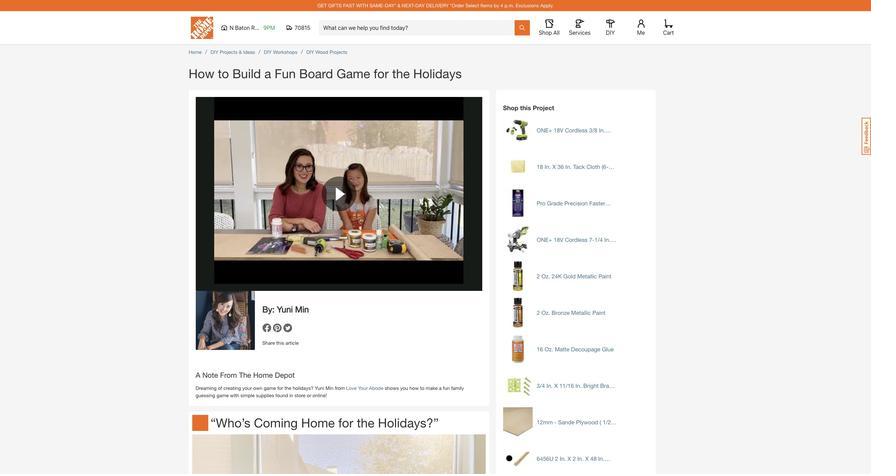 Task type: describe. For each thing, give the bounding box(es) containing it.
with
[[230, 393, 239, 399]]

16 oz. matte decoupage glue link
[[537, 346, 614, 353]]

services
[[569, 30, 591, 36]]

cart link
[[661, 19, 677, 36]]

16 oz. matte decoupage glue image
[[503, 335, 533, 364]]

p.m.
[[505, 2, 515, 8]]

or
[[307, 393, 311, 399]]

18
[[537, 164, 543, 170]]

depot
[[275, 371, 295, 380]]

yuni
[[277, 305, 293, 315]]

fun
[[443, 385, 450, 391]]

pack)
[[537, 171, 551, 177]]

the home depot logo image
[[191, 17, 213, 39]]

thumbnail image
[[196, 97, 483, 284]]

diy for diy wood projects
[[307, 49, 314, 55]]

70815 button
[[287, 24, 311, 31]]

one+ 18v cordless 3/8 in. drill/driver kit with 1.5 ah battery and charger image
[[503, 116, 533, 145]]

get
[[318, 2, 327, 8]]

shop for shop this project
[[503, 104, 519, 112]]

select
[[466, 2, 479, 8]]

holidays
[[414, 66, 462, 81]]

18 in. x 36 in. tack cloth (6- pack) link
[[537, 163, 617, 177]]

wood
[[316, 49, 328, 55]]

items
[[481, 2, 493, 8]]

round
[[550, 463, 567, 470]]

services button
[[569, 19, 591, 36]]

*order
[[450, 2, 465, 8]]

9pm
[[264, 25, 275, 31]]

shop all button
[[539, 19, 561, 36]]

6456u 2 in. x 2 in. x 48 in. pine round dowel image
[[503, 444, 533, 474]]

by
[[494, 2, 500, 8]]

own
[[253, 385, 263, 391]]

ideas
[[243, 49, 255, 55]]

1 vertical spatial metallic
[[572, 310, 591, 316]]

2 up round
[[556, 456, 559, 463]]

18 in. x 36 in. tack cloth (6-pack) image
[[503, 152, 533, 182]]

0 vertical spatial min
[[295, 305, 309, 315]]

note
[[203, 371, 218, 380]]

gold
[[564, 273, 576, 280]]

2 oz. bronze metallic paint image
[[503, 298, 533, 328]]

16
[[537, 346, 543, 353]]

article
[[286, 340, 299, 346]]

online!
[[313, 393, 327, 399]]

rouge
[[252, 25, 268, 31]]

in. up round
[[560, 456, 566, 463]]

0 horizontal spatial the
[[285, 385, 292, 391]]

n baton rouge
[[230, 25, 268, 31]]

cloth
[[587, 164, 601, 170]]

diy for diy
[[606, 30, 615, 36]]

same-
[[370, 2, 385, 8]]

2 vertical spatial home
[[301, 416, 335, 431]]

diy workshops link
[[264, 49, 298, 55]]

share
[[263, 340, 275, 346]]

holidays? yuni
[[293, 385, 324, 391]]

diy projects & ideas link
[[211, 49, 255, 55]]

"who's coming home for the holidays?"
[[211, 416, 439, 431]]

2 oz. 24k gold metallic paint link
[[537, 273, 612, 280]]

build
[[233, 66, 261, 81]]

4
[[501, 2, 504, 8]]

dowel
[[568, 463, 584, 470]]

bright
[[584, 383, 599, 389]]

0 horizontal spatial &
[[239, 49, 242, 55]]

the
[[239, 371, 251, 380]]

in. up dowel
[[578, 456, 584, 463]]

diy wood projects link
[[307, 49, 348, 55]]

supplies
[[256, 393, 274, 399]]

project
[[533, 104, 555, 112]]

x inside 3/4 in. x 11/16 in. bright brass middle hinges
[[555, 383, 558, 389]]

me
[[638, 30, 645, 36]]

a note from the home depot
[[196, 371, 295, 380]]

exclusions
[[516, 2, 539, 8]]

of
[[218, 385, 222, 391]]

in. right 36
[[566, 164, 572, 170]]

fun
[[275, 66, 296, 81]]

2 vertical spatial for
[[339, 416, 354, 431]]

from
[[220, 371, 237, 380]]

twitter image
[[283, 324, 294, 333]]

cart
[[664, 30, 674, 36]]

in. right 18
[[545, 164, 551, 170]]

6456u
[[537, 456, 554, 463]]

2 left 24k
[[537, 273, 540, 280]]

shop all
[[539, 30, 560, 36]]

pinterest image
[[273, 324, 283, 333]]

facebook image
[[263, 324, 273, 333]]

middle
[[537, 390, 554, 397]]

me button
[[630, 19, 653, 36]]

1 horizontal spatial home
[[253, 371, 273, 380]]

0 vertical spatial a
[[265, 66, 271, 81]]

18 in. x 36 in. tack cloth (6- pack)
[[537, 164, 609, 177]]

1 horizontal spatial the
[[357, 416, 375, 431]]

in. up middle
[[547, 383, 553, 389]]

workshops
[[273, 49, 298, 55]]

by:
[[263, 305, 275, 315]]

share this article
[[263, 340, 299, 346]]

1 projects from the left
[[220, 49, 238, 55]]

by: yuni min link
[[263, 291, 309, 324]]

What can we help you find today? search field
[[323, 21, 515, 35]]

1 vertical spatial paint
[[593, 310, 606, 316]]

brass
[[601, 383, 615, 389]]

16 oz. matte decoupage glue
[[537, 346, 614, 353]]

diy workshops
[[264, 49, 298, 55]]

get gifts fast with same-day* & next-day delivery *order select items by 4 p.m. exclusions apply.
[[318, 2, 554, 8]]

diy projects & ideas
[[211, 49, 255, 55]]



Task type: locate. For each thing, give the bounding box(es) containing it.
fast
[[343, 2, 355, 8]]

shop for shop all
[[539, 30, 552, 36]]

a
[[265, 66, 271, 81], [439, 385, 442, 391]]

glue
[[602, 346, 614, 353]]

board
[[299, 66, 333, 81]]

1 horizontal spatial to
[[420, 385, 425, 391]]

0 vertical spatial game
[[264, 385, 276, 391]]

diy right home link
[[211, 49, 219, 55]]

0 vertical spatial the
[[393, 66, 410, 81]]

by: yuni min
[[263, 305, 309, 315]]

home
[[189, 49, 202, 55], [253, 371, 273, 380], [301, 416, 335, 431]]

48
[[591, 456, 597, 463]]

home up how
[[189, 49, 202, 55]]

2 horizontal spatial for
[[374, 66, 389, 81]]

1 vertical spatial the
[[285, 385, 292, 391]]

0 horizontal spatial a
[[265, 66, 271, 81]]

pine
[[537, 463, 548, 470]]

day*
[[385, 2, 396, 8]]

1 vertical spatial min
[[326, 385, 334, 391]]

2 oz. bronze metallic paint
[[537, 310, 606, 316]]

min right yuni
[[295, 305, 309, 315]]

x left 48
[[586, 456, 589, 463]]

dreaming of creating your own game for the holidays? yuni min from love your abode
[[196, 385, 384, 391]]

found
[[276, 393, 288, 399]]

this for shop
[[521, 104, 531, 112]]

& right day*
[[398, 2, 401, 8]]

1 vertical spatial this
[[277, 340, 284, 346]]

1 vertical spatial home
[[253, 371, 273, 380]]

1 vertical spatial for
[[278, 385, 283, 391]]

oz. for matte
[[545, 346, 554, 353]]

diy left workshops on the top left of page
[[264, 49, 272, 55]]

x left 11/16 on the right bottom of the page
[[555, 383, 558, 389]]

0 horizontal spatial this
[[277, 340, 284, 346]]

a left "fun"
[[439, 385, 442, 391]]

2 horizontal spatial the
[[393, 66, 410, 81]]

x
[[553, 164, 556, 170], [555, 383, 558, 389], [568, 456, 572, 463], [586, 456, 589, 463]]

1 vertical spatial oz.
[[542, 310, 551, 316]]

your
[[358, 385, 368, 391]]

one+ 18v cordless 7-1/4 in. compound miter saw (tool only) image
[[503, 225, 533, 255]]

creating
[[224, 385, 241, 391]]

bronze
[[552, 310, 570, 316]]

metallic
[[578, 273, 597, 280], [572, 310, 591, 316]]

2 vertical spatial oz.
[[545, 346, 554, 353]]

1 vertical spatial &
[[239, 49, 242, 55]]

x left 36
[[553, 164, 556, 170]]

0 horizontal spatial to
[[218, 66, 229, 81]]

oz. for 24k
[[542, 273, 551, 280]]

2
[[537, 273, 540, 280], [537, 310, 540, 316], [556, 456, 559, 463], [573, 456, 576, 463]]

home link
[[189, 49, 202, 55]]

oz.
[[542, 273, 551, 280], [542, 310, 551, 316], [545, 346, 554, 353]]

apply.
[[541, 2, 554, 8]]

shop up one+ 18v cordless 3/8 in. drill/driver kit with 1.5 ah battery and charger image
[[503, 104, 519, 112]]

0 vertical spatial &
[[398, 2, 401, 8]]

make
[[426, 385, 438, 391]]

1 horizontal spatial projects
[[330, 49, 348, 55]]

for up found
[[278, 385, 283, 391]]

oz. left the bronze
[[542, 310, 551, 316]]

hinges
[[556, 390, 574, 397]]

x up dowel
[[568, 456, 572, 463]]

gifts
[[328, 2, 342, 8]]

0 horizontal spatial min
[[295, 305, 309, 315]]

1 vertical spatial to
[[420, 385, 425, 391]]

0 vertical spatial for
[[374, 66, 389, 81]]

how
[[410, 385, 419, 391]]

1 horizontal spatial min
[[326, 385, 334, 391]]

to inside the shows you how to make a fun family guessing game with simple supplies found in store or online!
[[420, 385, 425, 391]]

projects
[[220, 49, 238, 55], [330, 49, 348, 55]]

love your abode link
[[346, 385, 384, 391]]

this for share
[[277, 340, 284, 346]]

1 horizontal spatial game
[[264, 385, 276, 391]]

shows
[[385, 385, 399, 391]]

tack
[[574, 164, 585, 170]]

for up mother and daughter sitting behind a table with home made game boards in front image
[[339, 416, 354, 431]]

6456u 2 in. x 2 in. x 48 in. pine round dowel
[[537, 456, 605, 470]]

in. right 48
[[599, 456, 605, 463]]

a
[[196, 371, 200, 380]]

paint
[[599, 273, 612, 280], [593, 310, 606, 316]]

0 vertical spatial to
[[218, 66, 229, 81]]

n
[[230, 25, 234, 31]]

this right 'share'
[[277, 340, 284, 346]]

diy right services
[[606, 30, 615, 36]]

baton
[[235, 25, 250, 31]]

game down of
[[217, 393, 229, 399]]

0 vertical spatial metallic
[[578, 273, 597, 280]]

x inside 18 in. x 36 in. tack cloth (6- pack)
[[553, 164, 556, 170]]

1 vertical spatial shop
[[503, 104, 519, 112]]

min
[[295, 305, 309, 315], [326, 385, 334, 391]]

0 horizontal spatial game
[[217, 393, 229, 399]]

day
[[416, 2, 425, 8]]

2 projects from the left
[[330, 49, 348, 55]]

oz. for bronze
[[542, 310, 551, 316]]

game up supplies
[[264, 385, 276, 391]]

2 right the 2 oz. bronze metallic paint image
[[537, 310, 540, 316]]

2 horizontal spatial home
[[301, 416, 335, 431]]

0 vertical spatial paint
[[599, 273, 612, 280]]

all
[[554, 30, 560, 36]]

a inside the shows you how to make a fun family guessing game with simple supplies found in store or online!
[[439, 385, 442, 391]]

in.
[[545, 164, 551, 170], [566, 164, 572, 170], [547, 383, 553, 389], [576, 383, 582, 389], [560, 456, 566, 463], [578, 456, 584, 463], [599, 456, 605, 463]]

dreaming
[[196, 385, 217, 391]]

0 vertical spatial oz.
[[542, 273, 551, 280]]

2 oz. 24k gold metallic paint
[[537, 273, 612, 280]]

shop
[[539, 30, 552, 36], [503, 104, 519, 112]]

feedback link image
[[862, 118, 872, 155]]

mother and daughter sitting behind a table with home made game boards in front image
[[192, 435, 486, 475]]

holidays?"
[[378, 416, 439, 431]]

(6-
[[602, 164, 609, 170]]

3/4 in. x 11/16 in. bright brass middle hinges
[[537, 383, 615, 397]]

70815
[[295, 25, 311, 31]]

in. right 11/16 on the right bottom of the page
[[576, 383, 582, 389]]

2 up dowel
[[573, 456, 576, 463]]

a left fun
[[265, 66, 271, 81]]

0 vertical spatial shop
[[539, 30, 552, 36]]

0 vertical spatial home
[[189, 49, 202, 55]]

3/4 in. x 11/16 in. bright brass middle hinges image
[[503, 371, 533, 401]]

2 oz. bronze metallic paint link
[[537, 309, 606, 317]]

"who's
[[211, 416, 251, 431]]

min left "from"
[[326, 385, 334, 391]]

1 horizontal spatial this
[[521, 104, 531, 112]]

game inside the shows you how to make a fun family guessing game with simple supplies found in store or online!
[[217, 393, 229, 399]]

3/4
[[537, 383, 545, 389]]

6456u 2 in. x 2 in. x 48 in. pine round dowel link
[[537, 456, 617, 470]]

24k
[[552, 273, 562, 280]]

decoupage
[[572, 346, 601, 353]]

game
[[337, 66, 370, 81]]

projects right wood
[[330, 49, 348, 55]]

1 horizontal spatial for
[[339, 416, 354, 431]]

0 horizontal spatial for
[[278, 385, 283, 391]]

home up own
[[253, 371, 273, 380]]

pro grade precision faster sanding sanding sheets, 3 2/3 in. x 9 in., 120 grit, medium, 6/pk image
[[503, 189, 533, 218]]

metallic right the bronze
[[572, 310, 591, 316]]

1 horizontal spatial a
[[439, 385, 442, 391]]

& left ideas
[[239, 49, 242, 55]]

how
[[189, 66, 215, 81]]

with
[[356, 2, 369, 8]]

0 vertical spatial this
[[521, 104, 531, 112]]

diy for diy projects & ideas
[[211, 49, 219, 55]]

diy wood projects
[[307, 49, 348, 55]]

shows you how to make a fun family guessing game with simple supplies found in store or online!
[[196, 385, 464, 399]]

diy left wood
[[307, 49, 314, 55]]

shop inside button
[[539, 30, 552, 36]]

simple
[[241, 393, 255, 399]]

oz. left 24k
[[542, 273, 551, 280]]

home down online!
[[301, 416, 335, 431]]

12mm - sande plywood ( 1/2 in. category x 4 ft. x 8 ft.; actual: 0.472 in. x 48 in. x 96 in.) image
[[503, 408, 533, 437]]

diy for diy workshops
[[264, 49, 272, 55]]

this left project
[[521, 104, 531, 112]]

2 vertical spatial the
[[357, 416, 375, 431]]

shop left all on the right of page
[[539, 30, 552, 36]]

1 horizontal spatial &
[[398, 2, 401, 8]]

1 vertical spatial a
[[439, 385, 442, 391]]

2 oz. 24k gold metallic paint image
[[503, 262, 533, 291]]

projects left ideas
[[220, 49, 238, 55]]

diy inside button
[[606, 30, 615, 36]]

11/16
[[560, 383, 574, 389]]

diy
[[606, 30, 615, 36], [211, 49, 219, 55], [264, 49, 272, 55], [307, 49, 314, 55]]

for right game
[[374, 66, 389, 81]]

metallic right gold
[[578, 273, 597, 280]]

1 vertical spatial game
[[217, 393, 229, 399]]

for
[[374, 66, 389, 81], [278, 385, 283, 391], [339, 416, 354, 431]]

family
[[452, 385, 464, 391]]

1 horizontal spatial shop
[[539, 30, 552, 36]]

3/4 in. x 11/16 in. bright brass middle hinges link
[[537, 382, 617, 397]]

guessing
[[196, 393, 215, 399]]

0 horizontal spatial projects
[[220, 49, 238, 55]]

0 horizontal spatial shop
[[503, 104, 519, 112]]

coming
[[254, 416, 298, 431]]

0 horizontal spatial home
[[189, 49, 202, 55]]

oz. right "16" at the right bottom of the page
[[545, 346, 554, 353]]

contributorimage image
[[196, 291, 255, 350]]



Task type: vqa. For each thing, say whether or not it's contained in the screenshot.
THE "OZ." corresponding to Bronze
yes



